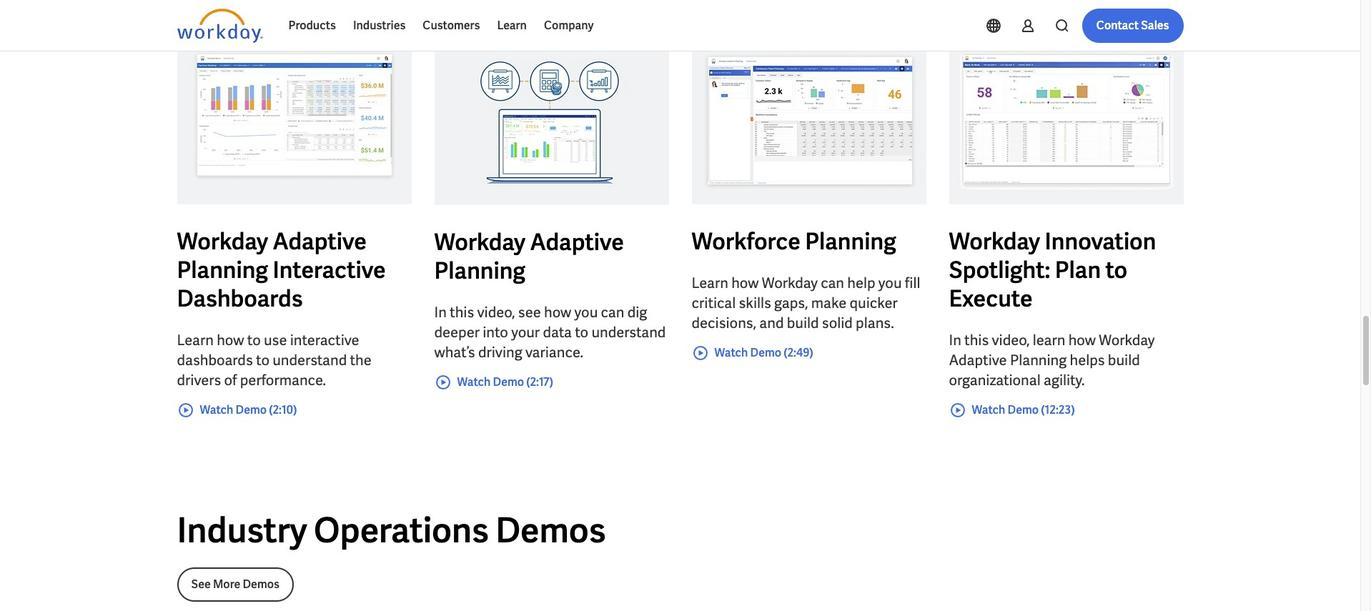 Task type: vqa. For each thing, say whether or not it's contained in the screenshot.


Task type: locate. For each thing, give the bounding box(es) containing it.
workday inside learn how workday can help you fill critical skills gaps, make quicker decisions, and build solid plans.
[[762, 274, 818, 292]]

in inside in this video, learn how workday adaptive planning helps build organizational agility.
[[949, 331, 962, 350]]

how up helps
[[1069, 331, 1096, 350]]

workday inside the 'workday adaptive planning'
[[435, 227, 526, 257]]

operations
[[314, 508, 489, 553]]

learn up dashboards
[[177, 331, 214, 350]]

video, for spotlight:
[[992, 331, 1030, 350]]

watch the workforce planning quick demo image
[[692, 37, 927, 204]]

0 vertical spatial build
[[787, 314, 819, 332]]

solid
[[822, 314, 853, 332]]

0 horizontal spatial this
[[450, 303, 474, 322]]

learn left company
[[497, 18, 527, 33]]

adaptive
[[273, 226, 367, 257], [530, 227, 624, 257], [949, 351, 1008, 370]]

interactive
[[290, 331, 360, 350]]

demos
[[496, 508, 606, 553], [243, 577, 280, 592]]

understand inside learn how to use interactive dashboards to understand the drivers of performance.
[[273, 351, 347, 370]]

1 vertical spatial in
[[949, 331, 962, 350]]

build down gaps,
[[787, 314, 819, 332]]

this inside in this video, see how you can dig deeper into your data to understand what's driving variance.
[[450, 303, 474, 322]]

0 vertical spatial learn
[[497, 18, 527, 33]]

1 horizontal spatial demos
[[496, 508, 606, 553]]

demo down 'and'
[[751, 345, 782, 360]]

in
[[435, 303, 447, 322], [949, 331, 962, 350]]

learn up critical
[[692, 274, 729, 292]]

0 horizontal spatial learn
[[177, 331, 214, 350]]

video, inside in this video, see how you can dig deeper into your data to understand what's driving variance.
[[477, 303, 515, 322]]

workday adaptive planning interactive dashboards
[[177, 226, 386, 314]]

1 horizontal spatial can
[[821, 274, 845, 292]]

critical
[[692, 294, 736, 312]]

planning
[[805, 226, 897, 257], [177, 255, 268, 285], [435, 256, 526, 286], [1011, 351, 1067, 370]]

video, inside in this video, learn how workday adaptive planning helps build organizational agility.
[[992, 331, 1030, 350]]

adaptive inside the 'workday adaptive planning'
[[530, 227, 624, 257]]

1 horizontal spatial adaptive
[[530, 227, 624, 257]]

you
[[879, 274, 902, 292], [575, 303, 598, 322]]

you inside in this video, see how you can dig deeper into your data to understand what's driving variance.
[[575, 303, 598, 322]]

0 horizontal spatial understand
[[273, 351, 347, 370]]

1 horizontal spatial learn
[[497, 18, 527, 33]]

demos for industry operations demos
[[496, 508, 606, 553]]

watch down organizational
[[972, 402, 1006, 417]]

0 horizontal spatial demos
[[243, 577, 280, 592]]

how
[[732, 274, 759, 292], [544, 303, 572, 322], [217, 331, 244, 350], [1069, 331, 1096, 350]]

customers button
[[414, 9, 489, 43]]

learn button
[[489, 9, 536, 43]]

performance.
[[240, 371, 326, 390]]

watch for workday adaptive planning interactive dashboards
[[200, 402, 233, 417]]

demo left (12:23)
[[1008, 402, 1039, 417]]

workday inside the 'workday adaptive planning interactive dashboards'
[[177, 226, 268, 257]]

you left fill
[[879, 274, 902, 292]]

learn
[[497, 18, 527, 33], [692, 274, 729, 292], [177, 331, 214, 350]]

data
[[543, 323, 572, 342]]

learn inside learn how workday can help you fill critical skills gaps, make quicker decisions, and build solid plans.
[[692, 274, 729, 292]]

products
[[289, 18, 336, 33]]

how up data
[[544, 303, 572, 322]]

1 horizontal spatial in
[[949, 331, 962, 350]]

1 vertical spatial this
[[965, 331, 989, 350]]

use
[[264, 331, 287, 350]]

how up skills on the right of the page
[[732, 274, 759, 292]]

0 horizontal spatial build
[[787, 314, 819, 332]]

company
[[544, 18, 594, 33]]

workday inside workday innovation spotlight: plan to execute
[[949, 226, 1041, 257]]

can inside in this video, see how you can dig deeper into your data to understand what's driving variance.
[[601, 303, 625, 322]]

plans.
[[856, 314, 895, 332]]

this down execute
[[965, 331, 989, 350]]

learn for workforce planning
[[692, 274, 729, 292]]

in inside in this video, see how you can dig deeper into your data to understand what's driving variance.
[[435, 303, 447, 322]]

this up deeper
[[450, 303, 474, 322]]

1 vertical spatial demos
[[243, 577, 280, 592]]

watch demo (2:17)
[[457, 375, 553, 390]]

this inside in this video, learn how workday adaptive planning helps build organizational agility.
[[965, 331, 989, 350]]

0 vertical spatial demos
[[496, 508, 606, 553]]

1 vertical spatial build
[[1108, 351, 1141, 370]]

2 horizontal spatial adaptive
[[949, 351, 1008, 370]]

video,
[[477, 303, 515, 322], [992, 331, 1030, 350]]

1 vertical spatial learn
[[692, 274, 729, 292]]

plan
[[1055, 255, 1101, 285]]

understand
[[592, 323, 666, 342], [273, 351, 347, 370]]

0 horizontal spatial you
[[575, 303, 598, 322]]

workday adaptive planning
[[435, 227, 624, 286]]

to right plan
[[1106, 255, 1128, 285]]

dashboards
[[177, 351, 253, 370]]

demo inside "link"
[[1008, 402, 1039, 417]]

understand down 'dig'
[[592, 323, 666, 342]]

build right helps
[[1108, 351, 1141, 370]]

video, left the learn
[[992, 331, 1030, 350]]

demo
[[751, 345, 782, 360], [493, 375, 524, 390], [236, 402, 267, 417], [1008, 402, 1039, 417]]

adaptive for workday adaptive planning
[[530, 227, 624, 257]]

1 vertical spatial can
[[601, 303, 625, 322]]

you for workforce planning
[[879, 274, 902, 292]]

in for workday innovation spotlight: plan to execute
[[949, 331, 962, 350]]

planning inside the 'workday adaptive planning interactive dashboards'
[[177, 255, 268, 285]]

1 vertical spatial video,
[[992, 331, 1030, 350]]

watch
[[715, 345, 748, 360], [457, 375, 491, 390], [200, 402, 233, 417], [972, 402, 1006, 417]]

how inside in this video, learn how workday adaptive planning helps build organizational agility.
[[1069, 331, 1096, 350]]

in this video, learn how workday adaptive planning helps build organizational agility.
[[949, 331, 1155, 390]]

1 horizontal spatial this
[[965, 331, 989, 350]]

workday
[[177, 226, 268, 257], [949, 226, 1041, 257], [435, 227, 526, 257], [762, 274, 818, 292], [1099, 331, 1155, 350]]

0 vertical spatial can
[[821, 274, 845, 292]]

learn for workday adaptive planning interactive dashboards
[[177, 331, 214, 350]]

2 horizontal spatial learn
[[692, 274, 729, 292]]

into
[[483, 323, 508, 342]]

0 vertical spatial understand
[[592, 323, 666, 342]]

1 horizontal spatial you
[[879, 274, 902, 292]]

agility.
[[1044, 371, 1085, 390]]

understand down interactive
[[273, 351, 347, 370]]

2 vertical spatial learn
[[177, 331, 214, 350]]

workday innovation spotlight: plan to execute
[[949, 226, 1157, 314]]

this for workday innovation spotlight: plan to execute
[[965, 331, 989, 350]]

watch down decisions,
[[715, 345, 748, 360]]

watch inside "link"
[[972, 402, 1006, 417]]

0 horizontal spatial in
[[435, 303, 447, 322]]

demo for workforce planning
[[751, 345, 782, 360]]

industries button
[[345, 9, 414, 43]]

demo for workday adaptive planning
[[493, 375, 524, 390]]

how up dashboards
[[217, 331, 244, 350]]

to
[[1106, 255, 1128, 285], [575, 323, 589, 342], [247, 331, 261, 350], [256, 351, 270, 370]]

1 vertical spatial you
[[575, 303, 598, 322]]

0 vertical spatial you
[[879, 274, 902, 292]]

demo down driving
[[493, 375, 524, 390]]

can left 'dig'
[[601, 303, 625, 322]]

watch the workday innovation spotlight: plan to execute demo image
[[949, 37, 1184, 204]]

0 vertical spatial in
[[435, 303, 447, 322]]

customers
[[423, 18, 480, 33]]

1 horizontal spatial video,
[[992, 331, 1030, 350]]

0 horizontal spatial can
[[601, 303, 625, 322]]

demo inside 'link'
[[493, 375, 524, 390]]

(2:10)
[[269, 402, 297, 417]]

workday for workday innovation spotlight: plan to execute
[[949, 226, 1041, 257]]

adaptive inside the 'workday adaptive planning interactive dashboards'
[[273, 226, 367, 257]]

in this video, see how you can dig deeper into your data to understand what's driving variance.
[[435, 303, 666, 362]]

1 vertical spatial understand
[[273, 351, 347, 370]]

adaptive for workday adaptive planning interactive dashboards
[[273, 226, 367, 257]]

watch down of
[[200, 402, 233, 417]]

to right data
[[575, 323, 589, 342]]

you up variance.
[[575, 303, 598, 322]]

demo left (2:10)
[[236, 402, 267, 417]]

you inside learn how workday can help you fill critical skills gaps, make quicker decisions, and build solid plans.
[[879, 274, 902, 292]]

more
[[213, 577, 241, 592]]

1 horizontal spatial build
[[1108, 351, 1141, 370]]

spotlight:
[[949, 255, 1051, 285]]

watch demo (2:17) link
[[435, 374, 553, 391]]

workforce planning
[[692, 226, 897, 257]]

watch inside 'link'
[[457, 375, 491, 390]]

in down execute
[[949, 331, 962, 350]]

watch down what's
[[457, 375, 491, 390]]

video, up into
[[477, 303, 515, 322]]

0 horizontal spatial video,
[[477, 303, 515, 322]]

in up deeper
[[435, 303, 447, 322]]

can up make
[[821, 274, 845, 292]]

can
[[821, 274, 845, 292], [601, 303, 625, 322]]

learn inside learn how to use interactive dashboards to understand the drivers of performance.
[[177, 331, 214, 350]]

0 vertical spatial this
[[450, 303, 474, 322]]

this
[[450, 303, 474, 322], [965, 331, 989, 350]]

sales
[[1142, 18, 1170, 33]]

build
[[787, 314, 819, 332], [1108, 351, 1141, 370]]

workday inside in this video, learn how workday adaptive planning helps build organizational agility.
[[1099, 331, 1155, 350]]

drivers
[[177, 371, 221, 390]]

0 vertical spatial video,
[[477, 303, 515, 322]]

0 horizontal spatial adaptive
[[273, 226, 367, 257]]

(2:17)
[[527, 375, 553, 390]]

of
[[224, 371, 237, 390]]

1 horizontal spatial understand
[[592, 323, 666, 342]]

watch for workday innovation spotlight: plan to execute
[[972, 402, 1006, 417]]



Task type: describe. For each thing, give the bounding box(es) containing it.
decisions,
[[692, 314, 757, 332]]

learn
[[1033, 331, 1066, 350]]

video, for planning
[[477, 303, 515, 322]]

and
[[760, 314, 784, 332]]

build inside in this video, learn how workday adaptive planning helps build organizational agility.
[[1108, 351, 1141, 370]]

learn how to use interactive dashboards to understand the drivers of performance.
[[177, 331, 372, 390]]

to left use
[[247, 331, 261, 350]]

watch demo (12:23)
[[972, 402, 1075, 417]]

(12:23)
[[1042, 402, 1075, 417]]

see more demos
[[191, 577, 280, 592]]

see
[[518, 303, 541, 322]]

the
[[350, 351, 372, 370]]

how inside in this video, see how you can dig deeper into your data to understand what's driving variance.
[[544, 303, 572, 322]]

watch for workforce planning
[[715, 345, 748, 360]]

learn how workday can help you fill critical skills gaps, make quicker decisions, and build solid plans.
[[692, 274, 921, 332]]

watch the workday adaptive planning interactive dashboards demo image
[[177, 37, 412, 204]]

adaptive inside in this video, learn how workday adaptive planning helps build organizational agility.
[[949, 351, 1008, 370]]

demo for workday adaptive planning interactive dashboards
[[236, 402, 267, 417]]

workday for workday adaptive planning interactive dashboards
[[177, 226, 268, 257]]

to inside in this video, see how you can dig deeper into your data to understand what's driving variance.
[[575, 323, 589, 342]]

how inside learn how workday can help you fill critical skills gaps, make quicker decisions, and build solid plans.
[[732, 274, 759, 292]]

execute
[[949, 284, 1033, 314]]

industry
[[177, 508, 307, 553]]

this for workday adaptive planning
[[450, 303, 474, 322]]

watch the workday adaptive planning quick demo image
[[435, 37, 669, 205]]

contact sales
[[1097, 18, 1170, 33]]

make
[[812, 294, 847, 312]]

quicker
[[850, 294, 898, 312]]

learn inside the learn "dropdown button"
[[497, 18, 527, 33]]

planning inside in this video, learn how workday adaptive planning helps build organizational agility.
[[1011, 351, 1067, 370]]

dig
[[628, 303, 648, 322]]

industry operations demos
[[177, 508, 606, 553]]

dashboards
[[177, 284, 303, 314]]

workforce
[[692, 226, 801, 257]]

(2:49)
[[784, 345, 814, 360]]

to down use
[[256, 351, 270, 370]]

deeper
[[435, 323, 480, 342]]

understand inside in this video, see how you can dig deeper into your data to understand what's driving variance.
[[592, 323, 666, 342]]

your
[[512, 323, 540, 342]]

interactive
[[273, 255, 386, 285]]

watch demo (2:10) link
[[177, 402, 297, 419]]

build inside learn how workday can help you fill critical skills gaps, make quicker decisions, and build solid plans.
[[787, 314, 819, 332]]

what's
[[435, 343, 475, 362]]

contact
[[1097, 18, 1139, 33]]

products button
[[280, 9, 345, 43]]

in for workday adaptive planning
[[435, 303, 447, 322]]

help
[[848, 274, 876, 292]]

how inside learn how to use interactive dashboards to understand the drivers of performance.
[[217, 331, 244, 350]]

contact sales link
[[1083, 9, 1184, 43]]

gaps,
[[775, 294, 809, 312]]

helps
[[1070, 351, 1105, 370]]

workday for workday adaptive planning
[[435, 227, 526, 257]]

variance.
[[526, 343, 584, 362]]

fill
[[905, 274, 921, 292]]

see more demos link
[[177, 568, 294, 602]]

skills
[[739, 294, 772, 312]]

can inside learn how workday can help you fill critical skills gaps, make quicker decisions, and build solid plans.
[[821, 274, 845, 292]]

watch demo (2:10)
[[200, 402, 297, 417]]

organizational
[[949, 371, 1041, 390]]

driving
[[478, 343, 523, 362]]

planning inside the 'workday adaptive planning'
[[435, 256, 526, 286]]

innovation
[[1045, 226, 1157, 257]]

go to the homepage image
[[177, 9, 263, 43]]

watch demo (2:49) link
[[692, 344, 814, 362]]

to inside workday innovation spotlight: plan to execute
[[1106, 255, 1128, 285]]

see
[[191, 577, 211, 592]]

watch demo (12:23) link
[[949, 402, 1075, 419]]

industries
[[353, 18, 406, 33]]

demo for workday innovation spotlight: plan to execute
[[1008, 402, 1039, 417]]

demos for see more demos
[[243, 577, 280, 592]]

company button
[[536, 9, 603, 43]]

watch demo (2:49)
[[715, 345, 814, 360]]

watch for workday adaptive planning
[[457, 375, 491, 390]]

you for workday adaptive planning
[[575, 303, 598, 322]]



